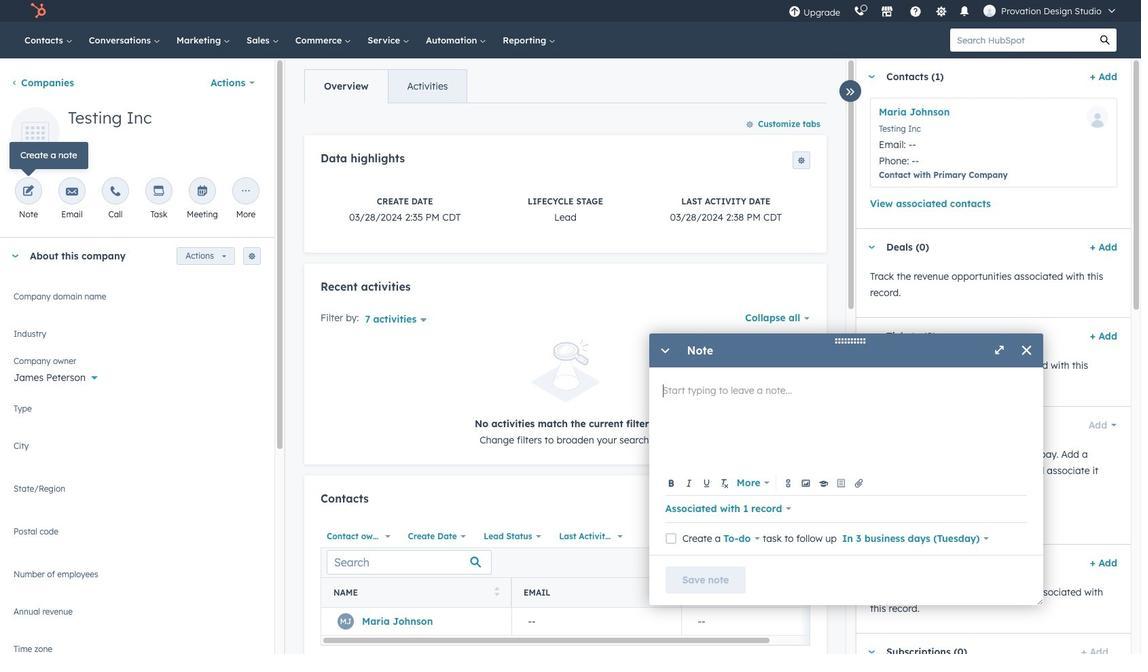 Task type: describe. For each thing, give the bounding box(es) containing it.
close window image
[[1022, 346, 1033, 357]]

manage card settings image
[[248, 253, 256, 261]]

meeting image
[[196, 186, 209, 198]]

email image
[[66, 186, 78, 198]]

more image
[[240, 186, 252, 198]]

2 caret image from the top
[[868, 246, 876, 249]]

1 press to sort. element from the left
[[494, 587, 499, 599]]

2 press to sort. element from the left
[[664, 587, 669, 599]]

activity creator window dialog
[[649, 334, 1043, 605]]

4 caret image from the top
[[868, 651, 876, 654]]



Task type: locate. For each thing, give the bounding box(es) containing it.
james peterson image
[[984, 5, 996, 17]]

1 caret image from the top
[[868, 75, 876, 78]]

press to sort. element
[[494, 587, 499, 599], [664, 587, 669, 599]]

tooltip
[[10, 142, 88, 169]]

Search search field
[[327, 551, 492, 575]]

menu
[[782, 0, 1125, 22]]

3 caret image from the top
[[868, 335, 876, 338]]

note image
[[22, 186, 35, 198]]

make window full screen image
[[995, 346, 1005, 357]]

caret image
[[868, 75, 876, 78], [868, 246, 876, 249], [868, 335, 876, 338], [868, 651, 876, 654]]

minimize window image
[[660, 346, 671, 357]]

0 horizontal spatial press to sort. element
[[494, 587, 499, 599]]

press to sort. image
[[664, 587, 669, 597]]

call image
[[109, 186, 122, 198]]

None text field
[[14, 482, 261, 509], [14, 567, 261, 589], [14, 605, 261, 627], [14, 642, 261, 654], [14, 482, 261, 509], [14, 567, 261, 589], [14, 605, 261, 627], [14, 642, 261, 654]]

caret image
[[11, 254, 19, 258]]

press to sort. image
[[494, 587, 499, 597]]

marketplaces image
[[881, 6, 894, 18]]

alert
[[321, 340, 811, 448]]

1 horizontal spatial press to sort. element
[[664, 587, 669, 599]]

Search HubSpot search field
[[951, 29, 1094, 52]]

navigation
[[304, 69, 468, 103]]

None text field
[[14, 439, 261, 466], [14, 525, 261, 552], [14, 439, 261, 466], [14, 525, 261, 552]]

task image
[[153, 186, 165, 198]]



Task type: vqa. For each thing, say whether or not it's contained in the screenshot.
Secondary Header Header
no



